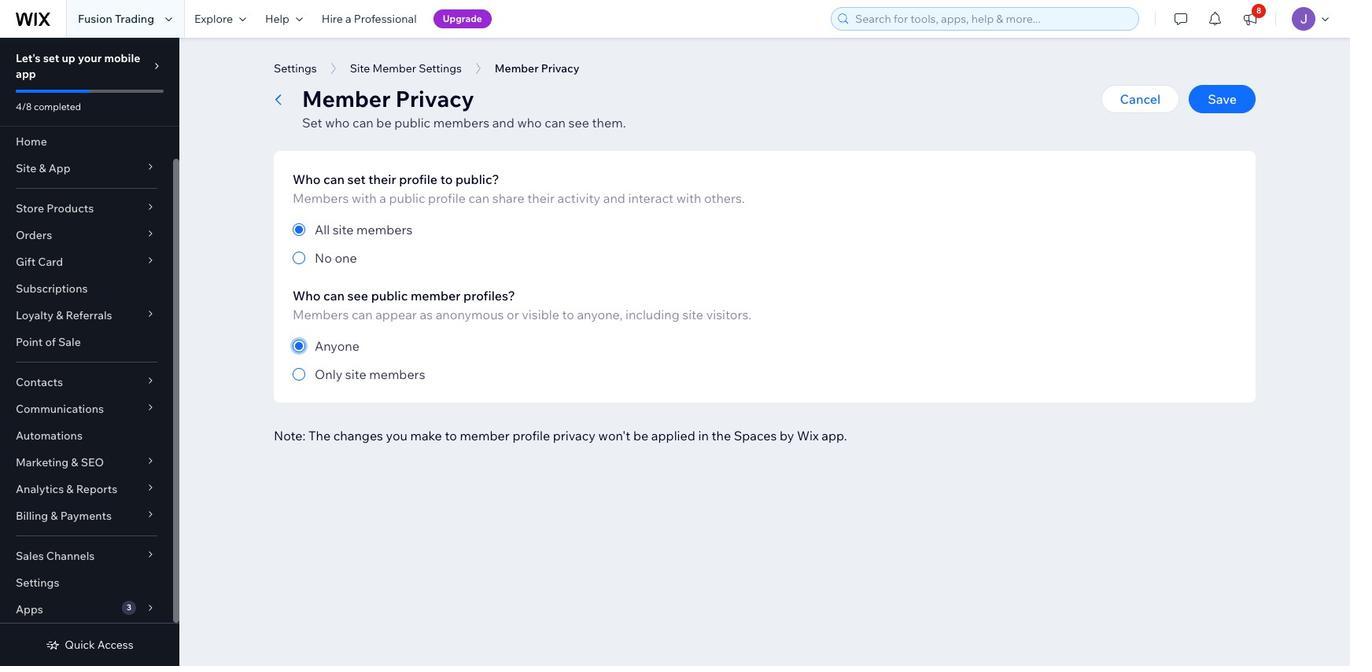 Task type: describe. For each thing, give the bounding box(es) containing it.
automations
[[16, 429, 83, 443]]

of
[[45, 335, 56, 349]]

Search for tools, apps, help & more... field
[[851, 8, 1134, 30]]

members inside who can see public member profiles? members can appear as anonymous or visible to anyone, including site visitors.
[[293, 307, 349, 323]]

settings inside button
[[419, 61, 462, 76]]

site member settings
[[350, 61, 462, 76]]

site inside who can see public member profiles? members can appear as anonymous or visible to anyone, including site visitors.
[[682, 307, 703, 323]]

1 who from the left
[[325, 115, 350, 131]]

point
[[16, 335, 43, 349]]

privacy
[[553, 428, 596, 444]]

cancel button
[[1101, 85, 1179, 113]]

settings link
[[0, 570, 173, 596]]

anonymous
[[436, 307, 504, 323]]

fusion trading
[[78, 12, 154, 26]]

note:
[[274, 428, 306, 444]]

option group containing anyone
[[293, 337, 1237, 384]]

set inside who can set their profile to public? members with a public profile can share their activity and interact with others.
[[347, 172, 366, 187]]

can left them.
[[545, 115, 566, 131]]

who can set their profile to public? members with a public profile can share their activity and interact with others.
[[293, 172, 745, 206]]

point of sale
[[16, 335, 81, 349]]

spaces
[[734, 428, 777, 444]]

see inside member privacy set who can be public members and who can see them.
[[569, 115, 589, 131]]

store
[[16, 201, 44, 216]]

2 who from the left
[[517, 115, 542, 131]]

site & app
[[16, 161, 70, 175]]

hire a professional
[[322, 12, 417, 26]]

no one
[[315, 250, 357, 266]]

member for member privacy set who can be public members and who can see them.
[[302, 85, 391, 113]]

gift
[[16, 255, 36, 269]]

card
[[38, 255, 63, 269]]

communications
[[16, 402, 104, 416]]

1 vertical spatial member
[[460, 428, 510, 444]]

public?
[[456, 172, 499, 187]]

members for all site members
[[356, 222, 413, 238]]

& for analytics
[[66, 482, 74, 496]]

member privacy
[[495, 61, 579, 76]]

share
[[492, 190, 525, 206]]

help
[[265, 12, 289, 26]]

only site members
[[315, 367, 425, 382]]

members for only site members
[[369, 367, 425, 382]]

others.
[[704, 190, 745, 206]]

loyalty & referrals button
[[0, 302, 173, 329]]

can right set
[[353, 115, 374, 131]]

anyone
[[315, 338, 359, 354]]

payments
[[60, 509, 112, 523]]

app
[[16, 67, 36, 81]]

0 horizontal spatial their
[[368, 172, 396, 187]]

site for only site members
[[345, 367, 366, 382]]

privacy for member privacy set who can be public members and who can see them.
[[395, 85, 474, 113]]

as
[[420, 307, 433, 323]]

profiles?
[[463, 288, 515, 304]]

analytics & reports
[[16, 482, 117, 496]]

public inside member privacy set who can be public members and who can see them.
[[394, 115, 431, 131]]

cancel
[[1120, 91, 1161, 107]]

visible
[[522, 307, 559, 323]]

upgrade
[[443, 13, 482, 24]]

site for site member settings
[[350, 61, 370, 76]]

0 vertical spatial a
[[345, 12, 351, 26]]

activity
[[557, 190, 600, 206]]

can down public?
[[469, 190, 490, 206]]

explore
[[194, 12, 233, 26]]

one
[[335, 250, 357, 266]]

can down "no one" at left top
[[323, 288, 345, 304]]

settings for settings link
[[16, 576, 59, 590]]

quick access
[[65, 638, 133, 652]]

them.
[[592, 115, 626, 131]]

hire a professional link
[[312, 0, 426, 38]]

1 with from the left
[[352, 190, 377, 206]]

4/8 completed
[[16, 101, 81, 113]]

only
[[315, 367, 342, 382]]

mobile
[[104, 51, 140, 65]]

sale
[[58, 335, 81, 349]]

marketing & seo button
[[0, 449, 173, 476]]

member privacy set who can be public members and who can see them.
[[302, 85, 626, 131]]

store products
[[16, 201, 94, 216]]

public inside who can set their profile to public? members with a public profile can share their activity and interact with others.
[[389, 190, 425, 206]]

loyalty & referrals
[[16, 308, 112, 323]]

save
[[1208, 91, 1237, 107]]

settings button
[[266, 57, 325, 80]]

gift card
[[16, 255, 63, 269]]

member inside who can see public member profiles? members can appear as anonymous or visible to anyone, including site visitors.
[[411, 288, 461, 304]]

set
[[302, 115, 322, 131]]

analytics
[[16, 482, 64, 496]]

apps
[[16, 603, 43, 617]]

the
[[712, 428, 731, 444]]

by
[[780, 428, 794, 444]]

& for marketing
[[71, 456, 78, 470]]

including
[[625, 307, 680, 323]]

8
[[1256, 6, 1261, 16]]

be inside member privacy set who can be public members and who can see them.
[[376, 115, 392, 131]]

all site members
[[315, 222, 413, 238]]

0 vertical spatial profile
[[399, 172, 438, 187]]

option group containing all site members
[[293, 220, 769, 268]]

& for site
[[39, 161, 46, 175]]

no
[[315, 250, 332, 266]]

point of sale link
[[0, 329, 173, 356]]

to for public?
[[440, 172, 453, 187]]

visitors.
[[706, 307, 752, 323]]

subscriptions link
[[0, 275, 173, 302]]

1 horizontal spatial be
[[633, 428, 649, 444]]

products
[[47, 201, 94, 216]]

marketing & seo
[[16, 456, 104, 470]]

won't
[[598, 428, 631, 444]]

home
[[16, 135, 47, 149]]

sales
[[16, 549, 44, 563]]

up
[[62, 51, 75, 65]]



Task type: vqa. For each thing, say whether or not it's contained in the screenshot.
the Search... field
no



Task type: locate. For each thing, give the bounding box(es) containing it.
to for member
[[445, 428, 457, 444]]

wix
[[797, 428, 819, 444]]

see inside who can see public member profiles? members can appear as anonymous or visible to anyone, including site visitors.
[[347, 288, 368, 304]]

analytics & reports button
[[0, 476, 173, 503]]

billing & payments
[[16, 509, 112, 523]]

0 vertical spatial who
[[293, 172, 321, 187]]

to inside who can set their profile to public? members with a public profile can share their activity and interact with others.
[[440, 172, 453, 187]]

profile
[[399, 172, 438, 187], [428, 190, 466, 206], [512, 428, 550, 444]]

1 vertical spatial privacy
[[395, 85, 474, 113]]

billing & payments button
[[0, 503, 173, 530]]

site inside popup button
[[16, 161, 36, 175]]

0 vertical spatial public
[[394, 115, 431, 131]]

1 vertical spatial public
[[389, 190, 425, 206]]

1 members from the top
[[293, 190, 349, 206]]

save button
[[1189, 85, 1256, 113]]

members
[[293, 190, 349, 206], [293, 307, 349, 323]]

who inside who can set their profile to public? members with a public profile can share their activity and interact with others.
[[293, 172, 321, 187]]

and right activity
[[603, 190, 625, 206]]

public inside who can see public member profiles? members can appear as anonymous or visible to anyone, including site visitors.
[[371, 288, 408, 304]]

site & app button
[[0, 155, 173, 182]]

public up 'all site members'
[[389, 190, 425, 206]]

note: the changes you make to member profile privacy won't be applied in the spaces by wix app.
[[274, 428, 847, 444]]

members up 'anyone'
[[293, 307, 349, 323]]

to right the make
[[445, 428, 457, 444]]

who inside who can see public member profiles? members can appear as anonymous or visible to anyone, including site visitors.
[[293, 288, 321, 304]]

1 vertical spatial option group
[[293, 337, 1237, 384]]

0 horizontal spatial see
[[347, 288, 368, 304]]

anyone,
[[577, 307, 623, 323]]

set
[[43, 51, 59, 65], [347, 172, 366, 187]]

applied
[[651, 428, 695, 444]]

quick access button
[[46, 638, 133, 652]]

app.
[[822, 428, 847, 444]]

a inside who can set their profile to public? members with a public profile can share their activity and interact with others.
[[379, 190, 386, 206]]

orders button
[[0, 222, 173, 249]]

sales channels button
[[0, 543, 173, 570]]

be down site member settings button at the left of page
[[376, 115, 392, 131]]

0 horizontal spatial who
[[325, 115, 350, 131]]

who
[[293, 172, 321, 187], [293, 288, 321, 304]]

make
[[410, 428, 442, 444]]

who for who can see public member profiles? members can appear as anonymous or visible to anyone, including site visitors.
[[293, 288, 321, 304]]

4/8
[[16, 101, 32, 113]]

0 vertical spatial option group
[[293, 220, 769, 268]]

& right the billing
[[51, 509, 58, 523]]

profile left 'privacy'
[[512, 428, 550, 444]]

1 vertical spatial see
[[347, 288, 368, 304]]

site member settings button
[[342, 57, 470, 80]]

&
[[39, 161, 46, 175], [56, 308, 63, 323], [71, 456, 78, 470], [66, 482, 74, 496], [51, 509, 58, 523]]

& for billing
[[51, 509, 58, 523]]

set up 'all site members'
[[347, 172, 366, 187]]

0 horizontal spatial a
[[345, 12, 351, 26]]

you
[[386, 428, 407, 444]]

1 horizontal spatial see
[[569, 115, 589, 131]]

& for loyalty
[[56, 308, 63, 323]]

privacy for member privacy
[[541, 61, 579, 76]]

privacy inside member privacy set who can be public members and who can see them.
[[395, 85, 474, 113]]

1 vertical spatial profile
[[428, 190, 466, 206]]

member down professional
[[373, 61, 416, 76]]

site
[[350, 61, 370, 76], [16, 161, 36, 175]]

1 vertical spatial members
[[356, 222, 413, 238]]

members up public?
[[433, 115, 489, 131]]

1 horizontal spatial set
[[347, 172, 366, 187]]

option group down the visitors.
[[293, 337, 1237, 384]]

site right only
[[345, 367, 366, 382]]

& inside 'site & app' popup button
[[39, 161, 46, 175]]

0 horizontal spatial and
[[492, 115, 514, 131]]

who down member privacy
[[517, 115, 542, 131]]

with left the others.
[[676, 190, 701, 206]]

1 horizontal spatial and
[[603, 190, 625, 206]]

settings inside button
[[274, 61, 317, 76]]

site left the visitors.
[[682, 307, 703, 323]]

access
[[97, 638, 133, 652]]

3
[[127, 603, 131, 613]]

& right loyalty
[[56, 308, 63, 323]]

1 horizontal spatial a
[[379, 190, 386, 206]]

upgrade button
[[433, 9, 492, 28]]

8 button
[[1233, 0, 1268, 38]]

member right the make
[[460, 428, 510, 444]]

contacts
[[16, 375, 63, 389]]

1 vertical spatial be
[[633, 428, 649, 444]]

settings down help button
[[274, 61, 317, 76]]

0 vertical spatial site
[[333, 222, 354, 238]]

billing
[[16, 509, 48, 523]]

be
[[376, 115, 392, 131], [633, 428, 649, 444]]

site for all site members
[[333, 222, 354, 238]]

their right share
[[527, 190, 555, 206]]

& left reports
[[66, 482, 74, 496]]

who down no on the left top of page
[[293, 288, 321, 304]]

let's
[[16, 51, 41, 65]]

automations link
[[0, 423, 173, 449]]

who can see public member profiles? members can appear as anonymous or visible to anyone, including site visitors.
[[293, 288, 752, 323]]

2 who from the top
[[293, 288, 321, 304]]

2 with from the left
[[676, 190, 701, 206]]

0 vertical spatial their
[[368, 172, 396, 187]]

2 vertical spatial to
[[445, 428, 457, 444]]

member up as
[[411, 288, 461, 304]]

to
[[440, 172, 453, 187], [562, 307, 574, 323], [445, 428, 457, 444]]

1 vertical spatial members
[[293, 307, 349, 323]]

reports
[[76, 482, 117, 496]]

1 vertical spatial site
[[16, 161, 36, 175]]

1 who from the top
[[293, 172, 321, 187]]

settings down sales
[[16, 576, 59, 590]]

1 vertical spatial who
[[293, 288, 321, 304]]

& inside marketing & seo popup button
[[71, 456, 78, 470]]

0 vertical spatial to
[[440, 172, 453, 187]]

option group
[[293, 220, 769, 268], [293, 337, 1237, 384]]

1 option group from the top
[[293, 220, 769, 268]]

the
[[308, 428, 331, 444]]

1 vertical spatial to
[[562, 307, 574, 323]]

sales channels
[[16, 549, 95, 563]]

public down site member settings button at the left of page
[[394, 115, 431, 131]]

0 vertical spatial member
[[411, 288, 461, 304]]

contacts button
[[0, 369, 173, 396]]

members
[[433, 115, 489, 131], [356, 222, 413, 238], [369, 367, 425, 382]]

changes
[[333, 428, 383, 444]]

trading
[[115, 12, 154, 26]]

completed
[[34, 101, 81, 113]]

with up 'all site members'
[[352, 190, 377, 206]]

with
[[352, 190, 377, 206], [676, 190, 701, 206]]

1 vertical spatial their
[[527, 190, 555, 206]]

set inside let's set up your mobile app
[[43, 51, 59, 65]]

1 horizontal spatial privacy
[[541, 61, 579, 76]]

1 vertical spatial and
[[603, 190, 625, 206]]

referrals
[[66, 308, 112, 323]]

0 vertical spatial and
[[492, 115, 514, 131]]

a right hire
[[345, 12, 351, 26]]

0 horizontal spatial settings
[[16, 576, 59, 590]]

2 vertical spatial site
[[345, 367, 366, 382]]

be right won't
[[633, 428, 649, 444]]

0 vertical spatial be
[[376, 115, 392, 131]]

profile left public?
[[399, 172, 438, 187]]

& inside analytics & reports popup button
[[66, 482, 74, 496]]

site
[[333, 222, 354, 238], [682, 307, 703, 323], [345, 367, 366, 382]]

settings inside sidebar element
[[16, 576, 59, 590]]

member for member privacy
[[495, 61, 539, 76]]

and inside member privacy set who can be public members and who can see them.
[[492, 115, 514, 131]]

can
[[353, 115, 374, 131], [545, 115, 566, 131], [323, 172, 345, 187], [469, 190, 490, 206], [323, 288, 345, 304], [352, 307, 373, 323]]

who
[[325, 115, 350, 131], [517, 115, 542, 131]]

members inside member privacy set who can be public members and who can see them.
[[433, 115, 489, 131]]

2 vertical spatial members
[[369, 367, 425, 382]]

a up 'all site members'
[[379, 190, 386, 206]]

0 vertical spatial site
[[350, 61, 370, 76]]

subscriptions
[[16, 282, 88, 296]]

site right "all" at the left top
[[333, 222, 354, 238]]

can up "all" at the left top
[[323, 172, 345, 187]]

0 horizontal spatial be
[[376, 115, 392, 131]]

0 vertical spatial members
[[433, 115, 489, 131]]

members down appear
[[369, 367, 425, 382]]

0 horizontal spatial privacy
[[395, 85, 474, 113]]

member up member privacy set who can be public members and who can see them.
[[495, 61, 539, 76]]

member up set
[[302, 85, 391, 113]]

to right visible
[[562, 307, 574, 323]]

member
[[411, 288, 461, 304], [460, 428, 510, 444]]

interact
[[628, 190, 674, 206]]

privacy inside button
[[541, 61, 579, 76]]

1 horizontal spatial who
[[517, 115, 542, 131]]

their up 'all site members'
[[368, 172, 396, 187]]

sidebar element
[[0, 38, 179, 666]]

settings for settings button
[[274, 61, 317, 76]]

settings up member privacy set who can be public members and who can see them.
[[419, 61, 462, 76]]

public up appear
[[371, 288, 408, 304]]

marketing
[[16, 456, 69, 470]]

& inside billing & payments dropdown button
[[51, 509, 58, 523]]

1 vertical spatial site
[[682, 307, 703, 323]]

profile down public?
[[428, 190, 466, 206]]

& left 'seo'
[[71, 456, 78, 470]]

communications button
[[0, 396, 173, 423]]

to inside who can see public member profiles? members can appear as anonymous or visible to anyone, including site visitors.
[[562, 307, 574, 323]]

can left appear
[[352, 307, 373, 323]]

0 vertical spatial see
[[569, 115, 589, 131]]

let's set up your mobile app
[[16, 51, 140, 81]]

0 vertical spatial privacy
[[541, 61, 579, 76]]

app
[[49, 161, 70, 175]]

your
[[78, 51, 102, 65]]

& left app
[[39, 161, 46, 175]]

0 horizontal spatial with
[[352, 190, 377, 206]]

in
[[698, 428, 709, 444]]

0 horizontal spatial site
[[16, 161, 36, 175]]

home link
[[0, 128, 173, 155]]

who up "all" at the left top
[[293, 172, 321, 187]]

site down hire a professional link at the left of the page
[[350, 61, 370, 76]]

see down 'one'
[[347, 288, 368, 304]]

member inside member privacy set who can be public members and who can see them.
[[302, 85, 391, 113]]

members inside who can set their profile to public? members with a public profile can share their activity and interact with others.
[[293, 190, 349, 206]]

site inside button
[[350, 61, 370, 76]]

2 horizontal spatial settings
[[419, 61, 462, 76]]

member privacy button
[[487, 57, 587, 80]]

2 option group from the top
[[293, 337, 1237, 384]]

2 vertical spatial profile
[[512, 428, 550, 444]]

and inside who can set their profile to public? members with a public profile can share their activity and interact with others.
[[603, 190, 625, 206]]

and up public?
[[492, 115, 514, 131]]

who right set
[[325, 115, 350, 131]]

channels
[[46, 549, 95, 563]]

1 horizontal spatial their
[[527, 190, 555, 206]]

members up "all" at the left top
[[293, 190, 349, 206]]

who for who can set their profile to public? members with a public profile can share their activity and interact with others.
[[293, 172, 321, 187]]

all
[[315, 222, 330, 238]]

see left them.
[[569, 115, 589, 131]]

0 horizontal spatial set
[[43, 51, 59, 65]]

site down home
[[16, 161, 36, 175]]

set left up at left
[[43, 51, 59, 65]]

hire
[[322, 12, 343, 26]]

orders
[[16, 228, 52, 242]]

1 horizontal spatial settings
[[274, 61, 317, 76]]

0 vertical spatial set
[[43, 51, 59, 65]]

1 vertical spatial a
[[379, 190, 386, 206]]

2 vertical spatial public
[[371, 288, 408, 304]]

0 vertical spatial members
[[293, 190, 349, 206]]

store products button
[[0, 195, 173, 222]]

members up 'one'
[[356, 222, 413, 238]]

loyalty
[[16, 308, 54, 323]]

1 horizontal spatial site
[[350, 61, 370, 76]]

2 members from the top
[[293, 307, 349, 323]]

1 vertical spatial set
[[347, 172, 366, 187]]

& inside the loyalty & referrals dropdown button
[[56, 308, 63, 323]]

appear
[[375, 307, 417, 323]]

option group down share
[[293, 220, 769, 268]]

1 horizontal spatial with
[[676, 190, 701, 206]]

or
[[507, 307, 519, 323]]

to left public?
[[440, 172, 453, 187]]

site for site & app
[[16, 161, 36, 175]]



